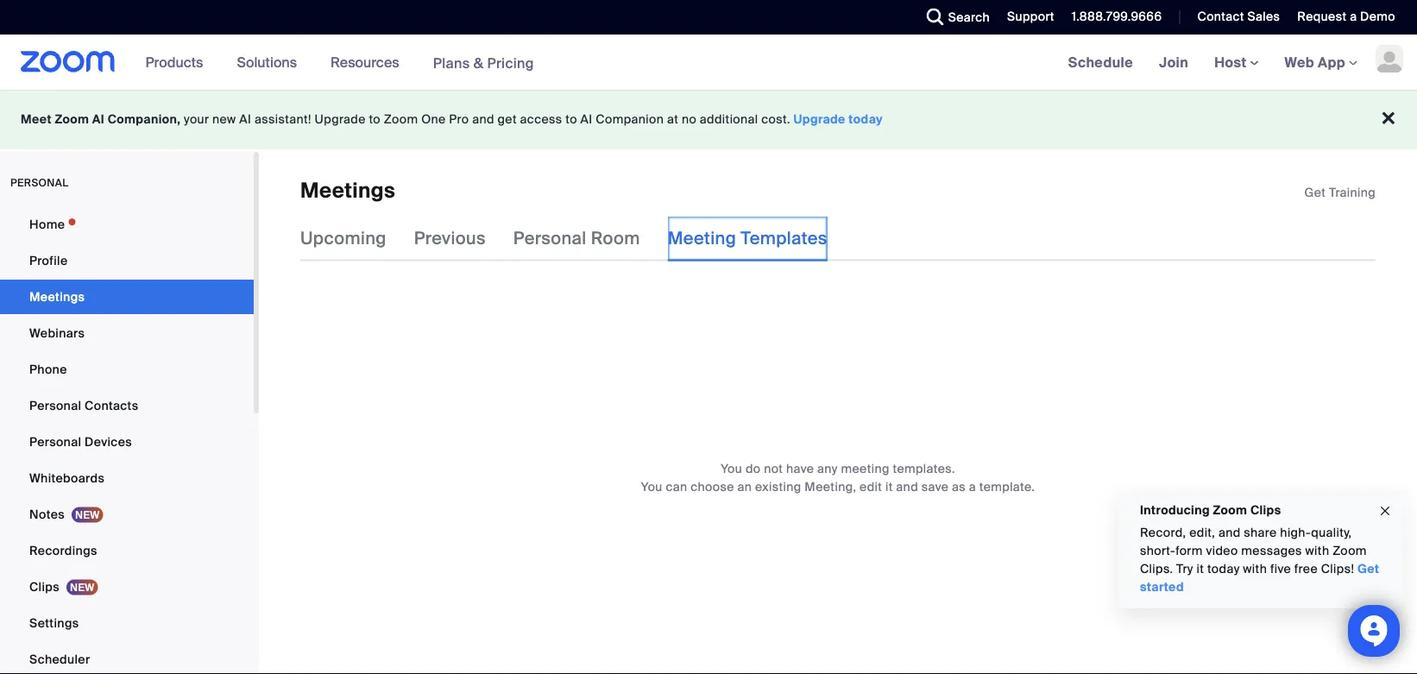 Task type: describe. For each thing, give the bounding box(es) containing it.
zoom right meet at the left of the page
[[55, 111, 89, 127]]

devices
[[85, 434, 132, 450]]

meet zoom ai companion, footer
[[0, 90, 1417, 149]]

upcoming
[[300, 227, 386, 249]]

host
[[1214, 53, 1250, 71]]

it for try
[[1197, 561, 1204, 577]]

cost.
[[761, 111, 790, 127]]

meetings link
[[0, 280, 254, 314]]

pricing
[[487, 54, 534, 72]]

1 to from the left
[[369, 111, 381, 127]]

existing
[[755, 478, 801, 494]]

sales
[[1247, 9, 1280, 25]]

not
[[764, 460, 783, 476]]

scheduler
[[29, 651, 90, 667]]

it for edit
[[885, 478, 893, 494]]

companion
[[596, 111, 664, 127]]

scheduler link
[[0, 642, 254, 674]]

no
[[682, 111, 697, 127]]

meeting
[[841, 460, 890, 476]]

get training
[[1305, 184, 1376, 200]]

clips link
[[0, 570, 254, 604]]

notes link
[[0, 497, 254, 532]]

meeting
[[668, 227, 736, 249]]

you do not have any meeting templates. you can choose an existing meeting, edit it and save as a template.
[[641, 460, 1035, 494]]

home
[[29, 216, 65, 232]]

any
[[817, 460, 838, 476]]

do
[[746, 460, 761, 476]]

contact
[[1197, 9, 1244, 25]]

additional
[[700, 111, 758, 127]]

get for get training
[[1305, 184, 1326, 200]]

close image
[[1378, 501, 1392, 521]]

choose
[[691, 478, 734, 494]]

get started
[[1140, 561, 1379, 595]]

assistant!
[[255, 111, 311, 127]]

personal for personal devices
[[29, 434, 81, 450]]

zoom inside record, edit, and share high-quality, short-form video messages with zoom clips. try it today with five free clips!
[[1333, 543, 1367, 559]]

webinars link
[[0, 316, 254, 350]]

app
[[1318, 53, 1345, 71]]

access
[[520, 111, 562, 127]]

0 horizontal spatial you
[[641, 478, 663, 494]]

personal contacts link
[[0, 388, 254, 423]]

web app button
[[1285, 53, 1357, 71]]

recordings link
[[0, 533, 254, 568]]

whiteboards
[[29, 470, 105, 486]]

&
[[474, 54, 484, 72]]

0 vertical spatial you
[[721, 460, 742, 476]]

settings
[[29, 615, 79, 631]]

host button
[[1214, 53, 1259, 71]]

schedule
[[1068, 53, 1133, 71]]

personal devices
[[29, 434, 132, 450]]

at
[[667, 111, 678, 127]]

home link
[[0, 207, 254, 242]]

contact sales
[[1197, 9, 1280, 25]]

1 ai from the left
[[92, 111, 104, 127]]

settings link
[[0, 606, 254, 640]]

personal menu menu
[[0, 207, 254, 674]]

clips inside clips 'link'
[[29, 579, 59, 595]]

meeting,
[[805, 478, 856, 494]]

1 horizontal spatial a
[[1350, 9, 1357, 25]]

clips.
[[1140, 561, 1173, 577]]

zoom logo image
[[21, 51, 115, 72]]

messages
[[1241, 543, 1302, 559]]

tabs of meeting tab list
[[300, 216, 855, 261]]

companion,
[[108, 111, 181, 127]]

products
[[146, 53, 203, 71]]

an
[[737, 478, 752, 494]]

today inside record, edit, and share high-quality, short-form video messages with zoom clips. try it today with five free clips!
[[1207, 561, 1240, 577]]

resources button
[[331, 35, 407, 90]]

request a demo
[[1297, 9, 1395, 25]]

templates
[[741, 227, 827, 249]]

web
[[1285, 53, 1314, 71]]

request
[[1297, 9, 1347, 25]]

1 vertical spatial with
[[1243, 561, 1267, 577]]

share
[[1244, 525, 1277, 541]]

1 horizontal spatial with
[[1305, 543, 1329, 559]]

support
[[1007, 9, 1054, 25]]

resources
[[331, 53, 399, 71]]

can
[[666, 478, 687, 494]]

banner containing products
[[0, 35, 1417, 91]]

high-
[[1280, 525, 1311, 541]]

demo
[[1360, 9, 1395, 25]]

get training link
[[1305, 184, 1376, 200]]

notes
[[29, 506, 65, 522]]

edit
[[860, 478, 882, 494]]

get started link
[[1140, 561, 1379, 595]]

personal contacts
[[29, 397, 138, 413]]

phone link
[[0, 352, 254, 387]]

personal
[[10, 176, 69, 189]]

personal room
[[513, 227, 640, 249]]

webinars
[[29, 325, 85, 341]]

meet zoom ai companion, your new ai assistant! upgrade to zoom one pro and get access to ai companion at no additional cost. upgrade today
[[21, 111, 883, 127]]



Task type: locate. For each thing, give the bounding box(es) containing it.
video
[[1206, 543, 1238, 559]]

get left training
[[1305, 184, 1326, 200]]

a left demo
[[1350, 9, 1357, 25]]

0 vertical spatial meetings
[[300, 177, 395, 204]]

ai left companion
[[580, 111, 592, 127]]

quality,
[[1311, 525, 1352, 541]]

0 horizontal spatial meetings
[[29, 289, 85, 305]]

you left can
[[641, 478, 663, 494]]

and left "get"
[[472, 111, 494, 127]]

it inside record, edit, and share high-quality, short-form video messages with zoom clips. try it today with five free clips!
[[1197, 561, 1204, 577]]

plans & pricing link
[[433, 54, 534, 72], [433, 54, 534, 72]]

previous
[[414, 227, 486, 249]]

products button
[[146, 35, 211, 90]]

1 horizontal spatial clips
[[1250, 502, 1281, 518]]

solutions
[[237, 53, 297, 71]]

ai right new
[[239, 111, 251, 127]]

one
[[421, 111, 446, 127]]

profile
[[29, 252, 68, 268]]

personal inside tabs of meeting tab list
[[513, 227, 586, 249]]

0 vertical spatial it
[[885, 478, 893, 494]]

2 horizontal spatial and
[[1218, 525, 1241, 541]]

contacts
[[85, 397, 138, 413]]

you left do
[[721, 460, 742, 476]]

it
[[885, 478, 893, 494], [1197, 561, 1204, 577]]

get right clips!
[[1358, 561, 1379, 577]]

1 upgrade from the left
[[315, 111, 366, 127]]

1 horizontal spatial today
[[1207, 561, 1240, 577]]

0 horizontal spatial today
[[849, 111, 883, 127]]

today
[[849, 111, 883, 127], [1207, 561, 1240, 577]]

it inside the you do not have any meeting templates. you can choose an existing meeting, edit it and save as a template.
[[885, 478, 893, 494]]

2 to from the left
[[566, 111, 577, 127]]

try
[[1176, 561, 1193, 577]]

0 horizontal spatial it
[[885, 478, 893, 494]]

new
[[212, 111, 236, 127]]

personal inside "personal devices" link
[[29, 434, 81, 450]]

banner
[[0, 35, 1417, 91]]

started
[[1140, 579, 1184, 595]]

1 vertical spatial today
[[1207, 561, 1240, 577]]

0 horizontal spatial with
[[1243, 561, 1267, 577]]

clips!
[[1321, 561, 1354, 577]]

today inside meet zoom ai companion, "footer"
[[849, 111, 883, 127]]

2 upgrade from the left
[[794, 111, 846, 127]]

0 horizontal spatial upgrade
[[315, 111, 366, 127]]

it right edit
[[885, 478, 893, 494]]

personal left room
[[513, 227, 586, 249]]

recordings
[[29, 542, 97, 558]]

introducing
[[1140, 502, 1210, 518]]

1 vertical spatial clips
[[29, 579, 59, 595]]

0 horizontal spatial a
[[969, 478, 976, 494]]

form
[[1176, 543, 1203, 559]]

meetings up upcoming
[[300, 177, 395, 204]]

have
[[786, 460, 814, 476]]

training
[[1329, 184, 1376, 200]]

0 vertical spatial clips
[[1250, 502, 1281, 518]]

plans & pricing
[[433, 54, 534, 72]]

meeting templates
[[668, 227, 827, 249]]

free
[[1294, 561, 1318, 577]]

with
[[1305, 543, 1329, 559], [1243, 561, 1267, 577]]

3 ai from the left
[[580, 111, 592, 127]]

meetings navigation
[[1055, 35, 1417, 91]]

a right the as
[[969, 478, 976, 494]]

2 vertical spatial and
[[1218, 525, 1241, 541]]

get for get started
[[1358, 561, 1379, 577]]

with up free in the right bottom of the page
[[1305, 543, 1329, 559]]

0 vertical spatial get
[[1305, 184, 1326, 200]]

2 ai from the left
[[239, 111, 251, 127]]

get
[[1305, 184, 1326, 200], [1358, 561, 1379, 577]]

1 vertical spatial you
[[641, 478, 663, 494]]

0 vertical spatial with
[[1305, 543, 1329, 559]]

personal up whiteboards
[[29, 434, 81, 450]]

and
[[472, 111, 494, 127], [896, 478, 918, 494], [1218, 525, 1241, 541]]

search button
[[914, 0, 994, 35]]

personal
[[513, 227, 586, 249], [29, 397, 81, 413], [29, 434, 81, 450]]

and inside the you do not have any meeting templates. you can choose an existing meeting, edit it and save as a template.
[[896, 478, 918, 494]]

a
[[1350, 9, 1357, 25], [969, 478, 976, 494]]

your
[[184, 111, 209, 127]]

to
[[369, 111, 381, 127], [566, 111, 577, 127]]

it right try
[[1197, 561, 1204, 577]]

join
[[1159, 53, 1188, 71]]

meet
[[21, 111, 52, 127]]

ai left companion,
[[92, 111, 104, 127]]

2 horizontal spatial ai
[[580, 111, 592, 127]]

personal for personal room
[[513, 227, 586, 249]]

pro
[[449, 111, 469, 127]]

1 vertical spatial get
[[1358, 561, 1379, 577]]

meetings
[[300, 177, 395, 204], [29, 289, 85, 305]]

schedule link
[[1055, 35, 1146, 90]]

1 vertical spatial personal
[[29, 397, 81, 413]]

to right access at the left of page
[[566, 111, 577, 127]]

1 horizontal spatial to
[[566, 111, 577, 127]]

and inside record, edit, and share high-quality, short-form video messages with zoom clips. try it today with five free clips!
[[1218, 525, 1241, 541]]

zoom up edit,
[[1213, 502, 1247, 518]]

0 vertical spatial a
[[1350, 9, 1357, 25]]

upgrade today link
[[794, 111, 883, 127]]

short-
[[1140, 543, 1176, 559]]

2 vertical spatial personal
[[29, 434, 81, 450]]

1 horizontal spatial and
[[896, 478, 918, 494]]

with down messages
[[1243, 561, 1267, 577]]

you
[[721, 460, 742, 476], [641, 478, 663, 494]]

1 vertical spatial a
[[969, 478, 976, 494]]

zoom left one
[[384, 111, 418, 127]]

record,
[[1140, 525, 1186, 541]]

personal devices link
[[0, 425, 254, 459]]

0 vertical spatial and
[[472, 111, 494, 127]]

introducing zoom clips
[[1140, 502, 1281, 518]]

get inside get started
[[1358, 561, 1379, 577]]

zoom up clips!
[[1333, 543, 1367, 559]]

1 vertical spatial it
[[1197, 561, 1204, 577]]

web app
[[1285, 53, 1345, 71]]

and down templates.
[[896, 478, 918, 494]]

a inside the you do not have any meeting templates. you can choose an existing meeting, edit it and save as a template.
[[969, 478, 976, 494]]

upgrade down product information navigation
[[315, 111, 366, 127]]

template.
[[979, 478, 1035, 494]]

room
[[591, 227, 640, 249]]

profile link
[[0, 243, 254, 278]]

get
[[498, 111, 517, 127]]

1 horizontal spatial you
[[721, 460, 742, 476]]

phone
[[29, 361, 67, 377]]

clips
[[1250, 502, 1281, 518], [29, 579, 59, 595]]

1 horizontal spatial meetings
[[300, 177, 395, 204]]

whiteboards link
[[0, 461, 254, 495]]

clips up share
[[1250, 502, 1281, 518]]

meetings inside "link"
[[29, 289, 85, 305]]

0 vertical spatial today
[[849, 111, 883, 127]]

personal down "phone"
[[29, 397, 81, 413]]

save
[[921, 478, 949, 494]]

and inside meet zoom ai companion, "footer"
[[472, 111, 494, 127]]

0 horizontal spatial ai
[[92, 111, 104, 127]]

0 vertical spatial personal
[[513, 227, 586, 249]]

clips up the settings
[[29, 579, 59, 595]]

0 horizontal spatial get
[[1305, 184, 1326, 200]]

edit,
[[1189, 525, 1215, 541]]

to down resources dropdown button
[[369, 111, 381, 127]]

0 horizontal spatial clips
[[29, 579, 59, 595]]

search
[[948, 9, 990, 25]]

meetings up webinars
[[29, 289, 85, 305]]

support link
[[994, 0, 1059, 35], [1007, 9, 1054, 25]]

1 vertical spatial and
[[896, 478, 918, 494]]

join link
[[1146, 35, 1201, 90]]

contact sales link
[[1184, 0, 1284, 35], [1197, 9, 1280, 25]]

templates.
[[893, 460, 955, 476]]

1 vertical spatial meetings
[[29, 289, 85, 305]]

product information navigation
[[133, 35, 547, 91]]

profile picture image
[[1376, 45, 1403, 72]]

0 horizontal spatial to
[[369, 111, 381, 127]]

request a demo link
[[1284, 0, 1417, 35], [1297, 9, 1395, 25]]

upgrade right cost.
[[794, 111, 846, 127]]

and up the video
[[1218, 525, 1241, 541]]

1 horizontal spatial it
[[1197, 561, 1204, 577]]

1 horizontal spatial ai
[[239, 111, 251, 127]]

personal for personal contacts
[[29, 397, 81, 413]]

solutions button
[[237, 35, 305, 90]]

1 horizontal spatial get
[[1358, 561, 1379, 577]]

personal inside the personal contacts link
[[29, 397, 81, 413]]

as
[[952, 478, 966, 494]]

five
[[1270, 561, 1291, 577]]

1 horizontal spatial upgrade
[[794, 111, 846, 127]]

0 horizontal spatial and
[[472, 111, 494, 127]]



Task type: vqa. For each thing, say whether or not it's contained in the screenshot.
the meetings link
yes



